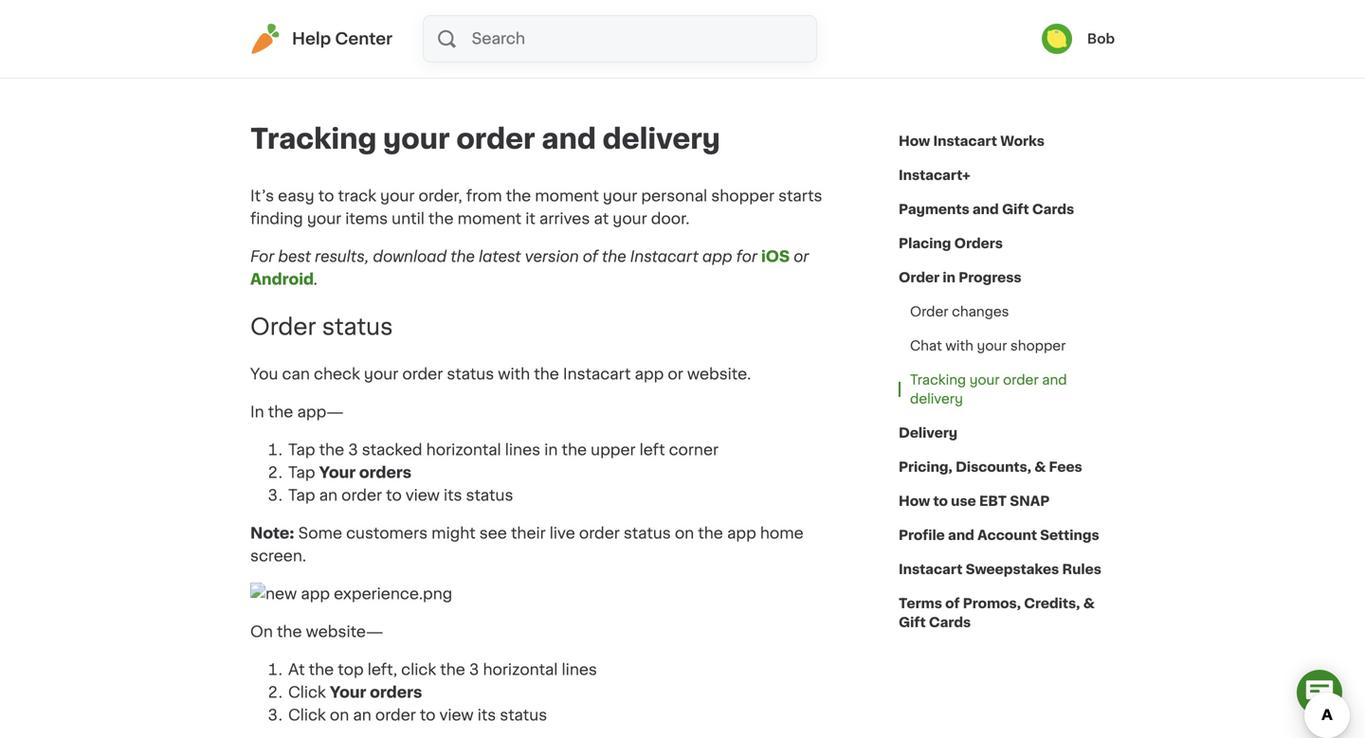 Task type: describe. For each thing, give the bounding box(es) containing it.
how instacart works link
[[899, 124, 1045, 158]]

it's
[[250, 189, 274, 204]]

instacart+
[[899, 169, 971, 182]]

instacart sweepstakes rules
[[899, 563, 1102, 577]]

its for tap an order to view its status
[[444, 488, 462, 503]]

.
[[314, 272, 318, 287]]

0 vertical spatial in
[[943, 271, 956, 285]]

some
[[298, 526, 342, 541]]

chat with your shopper
[[910, 340, 1066, 353]]

app for instacart
[[703, 249, 733, 265]]

click
[[401, 663, 436, 678]]

track
[[338, 189, 376, 204]]

it
[[526, 211, 536, 227]]

personal
[[641, 189, 708, 204]]

for best results, download the latest version of the instacart app for ios or android .
[[250, 249, 809, 287]]

android
[[250, 272, 314, 287]]

from
[[466, 189, 502, 204]]

your up until on the left of the page
[[380, 189, 415, 204]]

order for order changes
[[910, 305, 949, 319]]

instacart up upper
[[563, 367, 631, 382]]

you
[[250, 367, 278, 382]]

your inside tracking your order and delivery link
[[970, 374, 1000, 387]]

gift inside terms of promos, credits, & gift cards
[[899, 616, 926, 630]]

0 horizontal spatial or
[[668, 367, 684, 382]]

bob
[[1088, 32, 1115, 46]]

tap the 3 stacked horizontal lines in the upper left corner tap your orders tap an order to view its status
[[288, 443, 723, 503]]

order in progress link
[[899, 261, 1022, 295]]

website—
[[306, 625, 383, 640]]

your inside chat with your shopper link
[[977, 340, 1008, 353]]

view for orders
[[440, 708, 474, 723]]

until
[[392, 211, 425, 227]]

it's easy to track your order, from the moment your personal shopper starts finding your items until the moment it arrives at your door.
[[250, 189, 823, 227]]

2 click from the top
[[288, 708, 326, 723]]

instacart inside for best results, download the latest version of the instacart app for ios or android .
[[630, 249, 699, 265]]

1 vertical spatial shopper
[[1011, 340, 1066, 353]]

delivery link
[[899, 416, 958, 450]]

to inside 'tap the 3 stacked horizontal lines in the upper left corner tap your orders tap an order to view its status'
[[386, 488, 402, 503]]

pricing, discounts, & fees link
[[899, 450, 1083, 485]]

starts
[[779, 189, 823, 204]]

center
[[335, 31, 393, 47]]

arrives
[[540, 211, 590, 227]]

items
[[345, 211, 388, 227]]

0 vertical spatial cards
[[1033, 203, 1075, 216]]

3 stacked
[[348, 443, 423, 458]]

how for how instacart works
[[899, 135, 931, 148]]

horizontal inside at the top left, click the 3 horizontal lines click your orders click on an order to view its status
[[483, 663, 558, 678]]

best
[[278, 249, 311, 265]]

payments
[[899, 203, 970, 216]]

placing orders
[[899, 237, 1003, 250]]

0 vertical spatial tracking
[[250, 126, 377, 153]]

settings
[[1041, 529, 1100, 542]]

pricing, discounts, & fees
[[899, 461, 1083, 474]]

top
[[338, 663, 364, 678]]

lines inside 'tap the 3 stacked horizontal lines in the upper left corner tap your orders tap an order to view its status'
[[505, 443, 541, 458]]

on inside at the top left, click the 3 horizontal lines click your orders click on an order to view its status
[[330, 708, 349, 723]]

order inside some customers might see their live order status on the app home screen.
[[579, 526, 620, 541]]

ebt
[[980, 495, 1007, 508]]

user avatar image
[[1042, 24, 1073, 54]]

order,
[[419, 189, 463, 204]]

help center link
[[250, 24, 393, 54]]

results,
[[315, 249, 369, 265]]

their
[[511, 526, 546, 541]]

instacart+ link
[[899, 158, 971, 193]]

payments and gift cards link
[[899, 193, 1075, 227]]

1 horizontal spatial tracking your order and delivery
[[910, 374, 1067, 406]]

at
[[288, 663, 305, 678]]

corner
[[669, 443, 719, 458]]

can
[[282, 367, 310, 382]]

at the top left, click the 3 horizontal lines click your orders click on an order to view its status
[[288, 663, 597, 723]]

placing
[[899, 237, 952, 250]]

& inside terms of promos, credits, & gift cards
[[1084, 597, 1095, 611]]

0 vertical spatial with
[[946, 340, 974, 353]]

profile and account settings
[[899, 529, 1100, 542]]

ios link
[[761, 249, 790, 265]]

0 horizontal spatial delivery
[[603, 126, 721, 153]]

ios
[[761, 249, 790, 265]]

works
[[1001, 135, 1045, 148]]

view for your
[[406, 488, 440, 503]]

the inside some customers might see their live order status on the app home screen.
[[698, 526, 723, 541]]

check
[[314, 367, 360, 382]]

your up the at at left
[[603, 189, 638, 204]]

delivery inside tracking your order and delivery
[[910, 393, 963, 406]]

placing orders link
[[899, 227, 1003, 261]]

help
[[292, 31, 331, 47]]

in the app—
[[250, 405, 344, 420]]

door.
[[651, 211, 690, 227]]

left,
[[368, 663, 397, 678]]

credits,
[[1024, 597, 1081, 611]]

instacart image
[[250, 24, 281, 54]]

terms
[[899, 597, 943, 611]]

live
[[550, 526, 575, 541]]

bob link
[[1042, 24, 1115, 54]]

its for click on an order to view its status
[[478, 708, 496, 723]]

1 vertical spatial tracking
[[910, 374, 967, 387]]

order in progress
[[899, 271, 1022, 285]]

order for order in progress
[[899, 271, 940, 285]]

order status
[[250, 316, 393, 338]]

help center
[[292, 31, 393, 47]]

in inside 'tap the 3 stacked horizontal lines in the upper left corner tap your orders tap an order to view its status'
[[545, 443, 558, 458]]

of inside for best results, download the latest version of the instacart app for ios or android .
[[583, 249, 598, 265]]

home
[[760, 526, 804, 541]]

and inside profile and account settings link
[[948, 529, 975, 542]]

use
[[951, 495, 977, 508]]

instacart down profile
[[899, 563, 963, 577]]

website.
[[687, 367, 751, 382]]

discounts,
[[956, 461, 1032, 474]]

status inside some customers might see their live order status on the app home screen.
[[624, 526, 671, 541]]

your inside at the top left, click the 3 horizontal lines click your orders click on an order to view its status
[[330, 686, 366, 701]]

cards inside terms of promos, credits, & gift cards
[[929, 616, 971, 630]]

how instacart works
[[899, 135, 1045, 148]]

for
[[250, 249, 274, 265]]

to left use
[[934, 495, 948, 508]]

1 click from the top
[[288, 686, 326, 701]]

order up 3 stacked
[[402, 367, 443, 382]]

delivery
[[899, 427, 958, 440]]

and inside the payments and gift cards link
[[973, 203, 999, 216]]

to inside at the top left, click the 3 horizontal lines click your orders click on an order to view its status
[[420, 708, 436, 723]]

1 vertical spatial app
[[635, 367, 664, 382]]

order changes link
[[899, 295, 1021, 329]]



Task type: locate. For each thing, give the bounding box(es) containing it.
cards down terms
[[929, 616, 971, 630]]

tracking your order and delivery link
[[899, 363, 1115, 416]]

finding
[[250, 211, 303, 227]]

0 horizontal spatial tracking
[[250, 126, 377, 153]]

order inside at the top left, click the 3 horizontal lines click your orders click on an order to view its status
[[375, 708, 416, 723]]

0 vertical spatial moment
[[535, 189, 599, 204]]

orders
[[359, 465, 412, 481], [370, 686, 422, 701]]

1 tap from the top
[[288, 443, 315, 458]]

latest
[[479, 249, 521, 265]]

1 vertical spatial tracking your order and delivery
[[910, 374, 1067, 406]]

to
[[318, 189, 334, 204], [386, 488, 402, 503], [934, 495, 948, 508], [420, 708, 436, 723]]

payments and gift cards
[[899, 203, 1075, 216]]

status inside at the top left, click the 3 horizontal lines click your orders click on an order to view its status
[[500, 708, 547, 723]]

see
[[480, 526, 507, 541]]

some customers might see their live order status on the app home screen.
[[250, 526, 804, 564]]

new app experience.png image
[[250, 583, 453, 606]]

0 horizontal spatial &
[[1035, 461, 1046, 474]]

app for the
[[727, 526, 757, 541]]

order up customers
[[342, 488, 382, 503]]

view
[[406, 488, 440, 503], [440, 708, 474, 723]]

order for order status
[[250, 316, 316, 338]]

how for how to use ebt snap
[[899, 495, 931, 508]]

how up profile
[[899, 495, 931, 508]]

its inside 'tap the 3 stacked horizontal lines in the upper left corner tap your orders tap an order to view its status'
[[444, 488, 462, 503]]

horizontal right 3 stacked
[[426, 443, 501, 458]]

0 vertical spatial click
[[288, 686, 326, 701]]

your down chat with your shopper
[[970, 374, 1000, 387]]

tracking up 'easy'
[[250, 126, 377, 153]]

order down chat with your shopper link
[[1003, 374, 1039, 387]]

orders
[[955, 237, 1003, 250]]

app left the home
[[727, 526, 757, 541]]

view inside 'tap the 3 stacked horizontal lines in the upper left corner tap your orders tap an order to view its status'
[[406, 488, 440, 503]]

1 horizontal spatial on
[[675, 526, 694, 541]]

0 vertical spatial app
[[703, 249, 733, 265]]

app inside some customers might see their live order status on the app home screen.
[[727, 526, 757, 541]]

you can check your order status with the instacart app or website.
[[250, 367, 755, 382]]

0 vertical spatial or
[[794, 249, 809, 265]]

app left website.
[[635, 367, 664, 382]]

delivery up delivery link
[[910, 393, 963, 406]]

and up it's easy to track your order, from the moment your personal shopper starts finding your items until the moment it arrives at your door.
[[542, 126, 596, 153]]

screen.
[[250, 549, 306, 564]]

order right live
[[579, 526, 620, 541]]

on
[[250, 625, 273, 640]]

how to use ebt snap link
[[899, 485, 1050, 519]]

0 vertical spatial gift
[[1002, 203, 1030, 216]]

tracking your order and delivery up from
[[250, 126, 721, 153]]

0 vertical spatial tap
[[288, 443, 315, 458]]

moment up arrives at the top left of page
[[535, 189, 599, 204]]

1 vertical spatial on
[[330, 708, 349, 723]]

1 horizontal spatial of
[[946, 597, 960, 611]]

an inside 'tap the 3 stacked horizontal lines in the upper left corner tap your orders tap an order to view its status'
[[319, 488, 338, 503]]

horizontal inside 'tap the 3 stacked horizontal lines in the upper left corner tap your orders tap an order to view its status'
[[426, 443, 501, 458]]

upper
[[591, 443, 636, 458]]

1 vertical spatial &
[[1084, 597, 1095, 611]]

version
[[525, 249, 579, 265]]

gift
[[1002, 203, 1030, 216], [899, 616, 926, 630]]

an up some
[[319, 488, 338, 503]]

how up instacart+
[[899, 135, 931, 148]]

promos,
[[963, 597, 1021, 611]]

0 horizontal spatial shopper
[[712, 189, 775, 204]]

to inside it's easy to track your order, from the moment your personal shopper starts finding your items until the moment it arrives at your door.
[[318, 189, 334, 204]]

your up order,
[[383, 126, 450, 153]]

2 tap from the top
[[288, 465, 315, 481]]

lines inside at the top left, click the 3 horizontal lines click your orders click on an order to view its status
[[562, 663, 597, 678]]

and inside tracking your order and delivery link
[[1042, 374, 1067, 387]]

status
[[322, 316, 393, 338], [447, 367, 494, 382], [466, 488, 513, 503], [624, 526, 671, 541], [500, 708, 547, 723]]

on
[[675, 526, 694, 541], [330, 708, 349, 723]]

tracking
[[250, 126, 377, 153], [910, 374, 967, 387]]

progress
[[959, 271, 1022, 285]]

order
[[456, 126, 535, 153], [402, 367, 443, 382], [1003, 374, 1039, 387], [342, 488, 382, 503], [579, 526, 620, 541], [375, 708, 416, 723]]

in left upper
[[545, 443, 558, 458]]

order down placing
[[899, 271, 940, 285]]

delivery up 'personal' at top
[[603, 126, 721, 153]]

0 horizontal spatial tracking your order and delivery
[[250, 126, 721, 153]]

to up customers
[[386, 488, 402, 503]]

and down chat with your shopper link
[[1042, 374, 1067, 387]]

horizontal right 3
[[483, 663, 558, 678]]

changes
[[952, 305, 1010, 319]]

terms of promos, credits, & gift cards link
[[899, 587, 1115, 640]]

1 horizontal spatial lines
[[562, 663, 597, 678]]

click
[[288, 686, 326, 701], [288, 708, 326, 723]]

moment
[[535, 189, 599, 204], [458, 211, 522, 227]]

chat with your shopper link
[[899, 329, 1078, 363]]

order
[[899, 271, 940, 285], [910, 305, 949, 319], [250, 316, 316, 338]]

app left for
[[703, 249, 733, 265]]

on the website—
[[250, 625, 383, 640]]

your right the at at left
[[613, 211, 647, 227]]

order up from
[[456, 126, 535, 153]]

at
[[594, 211, 609, 227]]

an for on
[[353, 708, 372, 723]]

shopper up tracking your order and delivery link
[[1011, 340, 1066, 353]]

Search search field
[[470, 16, 817, 62]]

to down click
[[420, 708, 436, 723]]

an down "top"
[[353, 708, 372, 723]]

account
[[978, 529, 1037, 542]]

of
[[583, 249, 598, 265], [946, 597, 960, 611]]

1 vertical spatial click
[[288, 708, 326, 723]]

0 horizontal spatial moment
[[458, 211, 522, 227]]

0 vertical spatial orders
[[359, 465, 412, 481]]

1 horizontal spatial moment
[[535, 189, 599, 204]]

gift down terms
[[899, 616, 926, 630]]

1 vertical spatial tap
[[288, 465, 315, 481]]

of inside terms of promos, credits, & gift cards
[[946, 597, 960, 611]]

0 horizontal spatial lines
[[505, 443, 541, 458]]

status inside 'tap the 3 stacked horizontal lines in the upper left corner tap your orders tap an order to view its status'
[[466, 488, 513, 503]]

1 horizontal spatial its
[[478, 708, 496, 723]]

0 horizontal spatial cards
[[929, 616, 971, 630]]

your
[[383, 126, 450, 153], [380, 189, 415, 204], [603, 189, 638, 204], [307, 211, 342, 227], [613, 211, 647, 227], [977, 340, 1008, 353], [364, 367, 399, 382], [970, 374, 1000, 387]]

1 vertical spatial its
[[478, 708, 496, 723]]

2 vertical spatial app
[[727, 526, 757, 541]]

1 vertical spatial orders
[[370, 686, 422, 701]]

in down placing orders link
[[943, 271, 956, 285]]

your inside 'tap the 3 stacked horizontal lines in the upper left corner tap your orders tap an order to view its status'
[[319, 465, 356, 481]]

cards
[[1033, 203, 1075, 216], [929, 616, 971, 630]]

0 vertical spatial &
[[1035, 461, 1046, 474]]

instacart up instacart+ link
[[934, 135, 998, 148]]

0 horizontal spatial in
[[545, 443, 558, 458]]

customers
[[346, 526, 428, 541]]

gift up orders
[[1002, 203, 1030, 216]]

its up the might
[[444, 488, 462, 503]]

1 vertical spatial your
[[330, 686, 366, 701]]

0 horizontal spatial with
[[498, 367, 530, 382]]

in
[[943, 271, 956, 285], [545, 443, 558, 458]]

3 tap from the top
[[288, 488, 315, 503]]

0 vertical spatial view
[[406, 488, 440, 503]]

chat
[[910, 340, 942, 353]]

your down "top"
[[330, 686, 366, 701]]

1 vertical spatial horizontal
[[483, 663, 558, 678]]

the
[[506, 189, 531, 204], [429, 211, 454, 227], [451, 249, 475, 265], [602, 249, 626, 265], [534, 367, 559, 382], [268, 405, 293, 420], [319, 443, 344, 458], [562, 443, 587, 458], [698, 526, 723, 541], [277, 625, 302, 640], [309, 663, 334, 678], [440, 663, 466, 678]]

3
[[469, 663, 479, 678]]

tracking your order and delivery down chat with your shopper
[[910, 374, 1067, 406]]

& down rules
[[1084, 597, 1095, 611]]

your down the changes
[[977, 340, 1008, 353]]

0 vertical spatial an
[[319, 488, 338, 503]]

and down use
[[948, 529, 975, 542]]

horizontal
[[426, 443, 501, 458], [483, 663, 558, 678]]

1 horizontal spatial shopper
[[1011, 340, 1066, 353]]

order inside tracking your order and delivery
[[1003, 374, 1039, 387]]

your down 'easy'
[[307, 211, 342, 227]]

how to use ebt snap
[[899, 495, 1050, 508]]

1 horizontal spatial or
[[794, 249, 809, 265]]

orders down 3 stacked
[[359, 465, 412, 481]]

1 horizontal spatial an
[[353, 708, 372, 723]]

view up the might
[[406, 488, 440, 503]]

or right the ios link
[[794, 249, 809, 265]]

pricing,
[[899, 461, 953, 474]]

shopper inside it's easy to track your order, from the moment your personal shopper starts finding your items until the moment it arrives at your door.
[[712, 189, 775, 204]]

0 vertical spatial shopper
[[712, 189, 775, 204]]

orders inside at the top left, click the 3 horizontal lines click your orders click on an order to view its status
[[370, 686, 422, 701]]

shopper left starts
[[712, 189, 775, 204]]

rules
[[1063, 563, 1102, 577]]

& left fees
[[1035, 461, 1046, 474]]

or inside for best results, download the latest version of the instacart app for ios or android .
[[794, 249, 809, 265]]

orders down left,
[[370, 686, 422, 701]]

0 vertical spatial how
[[899, 135, 931, 148]]

1 horizontal spatial tracking
[[910, 374, 967, 387]]

profile
[[899, 529, 945, 542]]

1 vertical spatial of
[[946, 597, 960, 611]]

or left website.
[[668, 367, 684, 382]]

0 horizontal spatial on
[[330, 708, 349, 723]]

app
[[703, 249, 733, 265], [635, 367, 664, 382], [727, 526, 757, 541]]

0 vertical spatial tracking your order and delivery
[[250, 126, 721, 153]]

and up orders
[[973, 203, 999, 216]]

1 vertical spatial lines
[[562, 663, 597, 678]]

delivery
[[603, 126, 721, 153], [910, 393, 963, 406]]

tracking your order and delivery
[[250, 126, 721, 153], [910, 374, 1067, 406]]

moment down from
[[458, 211, 522, 227]]

view inside at the top left, click the 3 horizontal lines click your orders click on an order to view its status
[[440, 708, 474, 723]]

note:
[[250, 526, 295, 541]]

your down 3 stacked
[[319, 465, 356, 481]]

1 vertical spatial cards
[[929, 616, 971, 630]]

cards down works
[[1033, 203, 1075, 216]]

0 horizontal spatial its
[[444, 488, 462, 503]]

an inside at the top left, click the 3 horizontal lines click your orders click on an order to view its status
[[353, 708, 372, 723]]

profile and account settings link
[[899, 519, 1100, 553]]

2 how from the top
[[899, 495, 931, 508]]

0 vertical spatial its
[[444, 488, 462, 503]]

1 vertical spatial gift
[[899, 616, 926, 630]]

android link
[[250, 272, 314, 287]]

order inside 'tap the 3 stacked horizontal lines in the upper left corner tap your orders tap an order to view its status'
[[342, 488, 382, 503]]

1 horizontal spatial in
[[943, 271, 956, 285]]

2 vertical spatial tap
[[288, 488, 315, 503]]

of right terms
[[946, 597, 960, 611]]

its inside at the top left, click the 3 horizontal lines click your orders click on an order to view its status
[[478, 708, 496, 723]]

0 horizontal spatial gift
[[899, 616, 926, 630]]

1 horizontal spatial with
[[946, 340, 974, 353]]

1 horizontal spatial gift
[[1002, 203, 1030, 216]]

your
[[319, 465, 356, 481], [330, 686, 366, 701]]

snap
[[1010, 495, 1050, 508]]

orders inside 'tap the 3 stacked horizontal lines in the upper left corner tap your orders tap an order to view its status'
[[359, 465, 412, 481]]

0 vertical spatial on
[[675, 526, 694, 541]]

1 horizontal spatial delivery
[[910, 393, 963, 406]]

its down 3
[[478, 708, 496, 723]]

an for tap
[[319, 488, 338, 503]]

1 how from the top
[[899, 135, 931, 148]]

1 vertical spatial how
[[899, 495, 931, 508]]

order up chat
[[910, 305, 949, 319]]

on down corner at the bottom of page
[[675, 526, 694, 541]]

download
[[373, 249, 447, 265]]

your right the check in the left of the page
[[364, 367, 399, 382]]

for
[[737, 249, 758, 265]]

0 horizontal spatial an
[[319, 488, 338, 503]]

on inside some customers might see their live order status on the app home screen.
[[675, 526, 694, 541]]

0 vertical spatial lines
[[505, 443, 541, 458]]

instacart down door.
[[630, 249, 699, 265]]

view down 3
[[440, 708, 474, 723]]

instacart
[[934, 135, 998, 148], [630, 249, 699, 265], [563, 367, 631, 382], [899, 563, 963, 577]]

order changes
[[910, 305, 1010, 319]]

to right 'easy'
[[318, 189, 334, 204]]

1 horizontal spatial &
[[1084, 597, 1095, 611]]

0 vertical spatial of
[[583, 249, 598, 265]]

app—
[[297, 405, 344, 420]]

1 vertical spatial view
[[440, 708, 474, 723]]

app inside for best results, download the latest version of the instacart app for ios or android .
[[703, 249, 733, 265]]

tracking down chat
[[910, 374, 967, 387]]

order down android
[[250, 316, 316, 338]]

of right the version
[[583, 249, 598, 265]]

left
[[640, 443, 665, 458]]

0 vertical spatial horizontal
[[426, 443, 501, 458]]

1 vertical spatial with
[[498, 367, 530, 382]]

1 vertical spatial or
[[668, 367, 684, 382]]

on down "top"
[[330, 708, 349, 723]]

1 horizontal spatial cards
[[1033, 203, 1075, 216]]

1 vertical spatial in
[[545, 443, 558, 458]]

0 horizontal spatial of
[[583, 249, 598, 265]]

1 vertical spatial an
[[353, 708, 372, 723]]

0 vertical spatial delivery
[[603, 126, 721, 153]]

1 vertical spatial moment
[[458, 211, 522, 227]]

order down left,
[[375, 708, 416, 723]]

0 vertical spatial your
[[319, 465, 356, 481]]

1 vertical spatial delivery
[[910, 393, 963, 406]]



Task type: vqa. For each thing, say whether or not it's contained in the screenshot.
middle 'app'
yes



